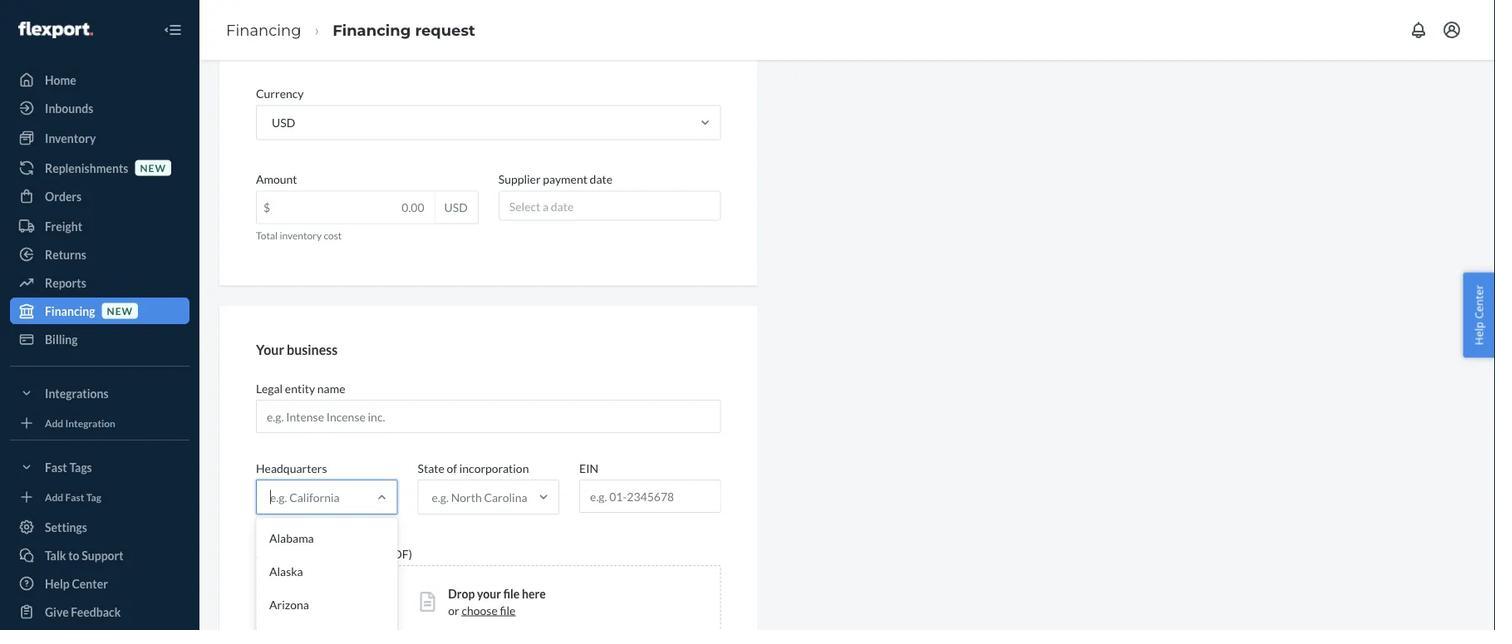 Task type: vqa. For each thing, say whether or not it's contained in the screenshot.
second 'E.G.' from the right
yes



Task type: describe. For each thing, give the bounding box(es) containing it.
financing request link
[[333, 21, 475, 39]]

arizona
[[269, 597, 309, 612]]

help center link
[[10, 570, 190, 597]]

your
[[477, 587, 501, 601]]

drop your file here or choose file
[[448, 587, 546, 617]]

california
[[289, 490, 340, 504]]

ein
[[580, 461, 599, 475]]

to
[[68, 548, 79, 562]]

financing for financing request
[[333, 21, 411, 39]]

help inside help center button
[[1472, 322, 1487, 345]]

tags
[[69, 460, 92, 474]]

add for add integration
[[45, 417, 63, 429]]

0.00 text field
[[257, 191, 434, 223]]

supplier
[[499, 172, 541, 186]]

here
[[522, 587, 546, 601]]

add fast tag
[[45, 491, 101, 503]]

a
[[543, 199, 549, 214]]

feedback
[[71, 605, 121, 619]]

state of incorporation
[[418, 461, 529, 475]]

date for supplier payment date
[[590, 172, 613, 186]]

carolina
[[484, 490, 528, 504]]

tag
[[86, 491, 101, 503]]

0 vertical spatial file
[[503, 587, 520, 601]]

articles of incorporation (pdf)
[[256, 547, 412, 561]]

talk to support button
[[10, 542, 190, 569]]

reports link
[[10, 269, 190, 296]]

returns
[[45, 247, 86, 261]]

freight
[[45, 219, 82, 233]]

cost
[[324, 229, 342, 241]]

e.g. 01-2345678 text field
[[580, 481, 720, 512]]

business
[[287, 341, 338, 357]]

new for replenishments
[[140, 162, 166, 174]]

flexport logo image
[[18, 22, 93, 38]]

home link
[[10, 67, 190, 93]]

home
[[45, 73, 76, 87]]

help center button
[[1464, 272, 1496, 358]]

incorporation
[[310, 547, 381, 561]]

support
[[82, 548, 124, 562]]

alabama
[[269, 531, 314, 545]]

fast tags button
[[10, 454, 190, 481]]

center inside button
[[1472, 285, 1487, 319]]

give
[[45, 605, 69, 619]]

give feedback button
[[10, 599, 190, 625]]

request
[[415, 21, 475, 39]]

reports
[[45, 276, 86, 290]]

$
[[264, 200, 270, 214]]

settings
[[45, 520, 87, 534]]

headquarters
[[256, 461, 327, 475]]

new for financing
[[107, 305, 133, 317]]

returns link
[[10, 241, 190, 268]]

select a date
[[509, 199, 574, 214]]

inventory
[[45, 131, 96, 145]]

talk to support
[[45, 548, 124, 562]]

add for add fast tag
[[45, 491, 63, 503]]

file alt image
[[420, 592, 435, 612]]

billing link
[[10, 326, 190, 352]]

1 horizontal spatial usd
[[444, 200, 468, 214]]

(pdf)
[[383, 547, 412, 561]]

state
[[418, 461, 445, 475]]

legal
[[256, 381, 283, 395]]

financing link
[[226, 21, 301, 39]]

billing
[[45, 332, 78, 346]]

breadcrumbs navigation
[[213, 6, 489, 54]]

north
[[451, 490, 482, 504]]



Task type: locate. For each thing, give the bounding box(es) containing it.
0 horizontal spatial center
[[72, 577, 108, 591]]

of right state
[[447, 461, 457, 475]]

new up orders link
[[140, 162, 166, 174]]

1 vertical spatial date
[[551, 199, 574, 214]]

payment
[[543, 172, 588, 186]]

financing for financing link
[[226, 21, 301, 39]]

new
[[140, 162, 166, 174], [107, 305, 133, 317]]

select
[[509, 199, 541, 214]]

1 horizontal spatial help center
[[1472, 285, 1487, 345]]

financing left "request"
[[333, 21, 411, 39]]

new down reports link
[[107, 305, 133, 317]]

file down the your
[[500, 603, 516, 617]]

give feedback
[[45, 605, 121, 619]]

e.g. for e.g. california
[[270, 490, 287, 504]]

1 vertical spatial help center
[[45, 577, 108, 591]]

1 horizontal spatial financing
[[226, 21, 301, 39]]

talk
[[45, 548, 66, 562]]

e.g. left north
[[432, 490, 449, 504]]

fast left tags
[[45, 460, 67, 474]]

date
[[590, 172, 613, 186], [551, 199, 574, 214]]

0 horizontal spatial help center
[[45, 577, 108, 591]]

0 vertical spatial new
[[140, 162, 166, 174]]

currency
[[256, 86, 304, 100]]

inbounds link
[[10, 95, 190, 121]]

fast tags
[[45, 460, 92, 474]]

0 vertical spatial add
[[45, 417, 63, 429]]

1 add from the top
[[45, 417, 63, 429]]

financing request
[[333, 21, 475, 39]]

of down alabama
[[298, 547, 308, 561]]

alaska
[[269, 564, 303, 578]]

close navigation image
[[163, 20, 183, 40]]

fast inside fast tags dropdown button
[[45, 460, 67, 474]]

freight link
[[10, 213, 190, 239]]

help inside the help center link
[[45, 577, 70, 591]]

articles
[[256, 547, 296, 561]]

integration
[[65, 417, 116, 429]]

file left here
[[503, 587, 520, 601]]

0 horizontal spatial new
[[107, 305, 133, 317]]

1 vertical spatial usd
[[444, 200, 468, 214]]

drop
[[448, 587, 475, 601]]

fast
[[45, 460, 67, 474], [65, 491, 84, 503]]

0 horizontal spatial e.g.
[[270, 490, 287, 504]]

usd left select at top left
[[444, 200, 468, 214]]

financing
[[226, 21, 301, 39], [333, 21, 411, 39], [45, 304, 95, 318]]

financing down reports
[[45, 304, 95, 318]]

0 horizontal spatial of
[[298, 547, 308, 561]]

0 vertical spatial of
[[447, 461, 457, 475]]

1 vertical spatial help
[[45, 577, 70, 591]]

date right payment
[[590, 172, 613, 186]]

choose
[[462, 603, 498, 617]]

of for articles
[[298, 547, 308, 561]]

usd
[[272, 115, 295, 130], [444, 200, 468, 214]]

add fast tag link
[[10, 487, 190, 507]]

0 horizontal spatial usd
[[272, 115, 295, 130]]

0 horizontal spatial financing
[[45, 304, 95, 318]]

total
[[256, 229, 278, 241]]

add integration link
[[10, 413, 190, 433]]

e.g. down headquarters
[[270, 490, 287, 504]]

0 horizontal spatial help
[[45, 577, 70, 591]]

1 vertical spatial new
[[107, 305, 133, 317]]

integrations
[[45, 386, 109, 400]]

inbounds
[[45, 101, 93, 115]]

0 vertical spatial fast
[[45, 460, 67, 474]]

fast inside add fast tag link
[[65, 491, 84, 503]]

integrations button
[[10, 380, 190, 407]]

supplier payment date
[[499, 172, 613, 186]]

1 horizontal spatial of
[[447, 461, 457, 475]]

e.g. for e.g. north carolina
[[432, 490, 449, 504]]

1 vertical spatial file
[[500, 603, 516, 617]]

fast left tag
[[65, 491, 84, 503]]

date right the a
[[551, 199, 574, 214]]

1 vertical spatial of
[[298, 547, 308, 561]]

incorporation
[[460, 461, 529, 475]]

inventory
[[280, 229, 322, 241]]

of
[[447, 461, 457, 475], [298, 547, 308, 561]]

replenishments
[[45, 161, 128, 175]]

1 horizontal spatial date
[[590, 172, 613, 186]]

open account menu image
[[1442, 20, 1462, 40]]

2 horizontal spatial financing
[[333, 21, 411, 39]]

inventory link
[[10, 125, 190, 151]]

add
[[45, 417, 63, 429], [45, 491, 63, 503]]

add left integration
[[45, 417, 63, 429]]

legal entity name
[[256, 381, 345, 395]]

e.g. california
[[270, 490, 340, 504]]

add up settings
[[45, 491, 63, 503]]

0 vertical spatial center
[[1472, 285, 1487, 319]]

0 horizontal spatial date
[[551, 199, 574, 214]]

1 horizontal spatial help
[[1472, 322, 1487, 345]]

e.g. Intense Incense inc. field
[[256, 400, 721, 433]]

open notifications image
[[1409, 20, 1429, 40]]

center
[[1472, 285, 1487, 319], [72, 577, 108, 591]]

1 e.g. from the left
[[270, 490, 287, 504]]

help center inside button
[[1472, 285, 1487, 345]]

help center
[[1472, 285, 1487, 345], [45, 577, 108, 591]]

usd down currency
[[272, 115, 295, 130]]

your business
[[256, 341, 338, 357]]

e.g.
[[270, 490, 287, 504], [432, 490, 449, 504]]

0 vertical spatial date
[[590, 172, 613, 186]]

1 horizontal spatial center
[[1472, 285, 1487, 319]]

0 vertical spatial help center
[[1472, 285, 1487, 345]]

date for select a date
[[551, 199, 574, 214]]

0 vertical spatial help
[[1472, 322, 1487, 345]]

e.g. north carolina
[[432, 490, 528, 504]]

or
[[448, 603, 460, 617]]

financing up currency
[[226, 21, 301, 39]]

2 e.g. from the left
[[432, 490, 449, 504]]

orders link
[[10, 183, 190, 210]]

settings link
[[10, 514, 190, 540]]

your
[[256, 341, 284, 357]]

1 vertical spatial add
[[45, 491, 63, 503]]

name
[[317, 381, 345, 395]]

amount
[[256, 172, 297, 186]]

1 horizontal spatial new
[[140, 162, 166, 174]]

1 vertical spatial fast
[[65, 491, 84, 503]]

help
[[1472, 322, 1487, 345], [45, 577, 70, 591]]

of for state
[[447, 461, 457, 475]]

1 horizontal spatial e.g.
[[432, 490, 449, 504]]

1 vertical spatial center
[[72, 577, 108, 591]]

2 add from the top
[[45, 491, 63, 503]]

entity
[[285, 381, 315, 395]]

total inventory cost
[[256, 229, 342, 241]]

file
[[503, 587, 520, 601], [500, 603, 516, 617]]

add integration
[[45, 417, 116, 429]]

orders
[[45, 189, 82, 203]]

0 vertical spatial usd
[[272, 115, 295, 130]]



